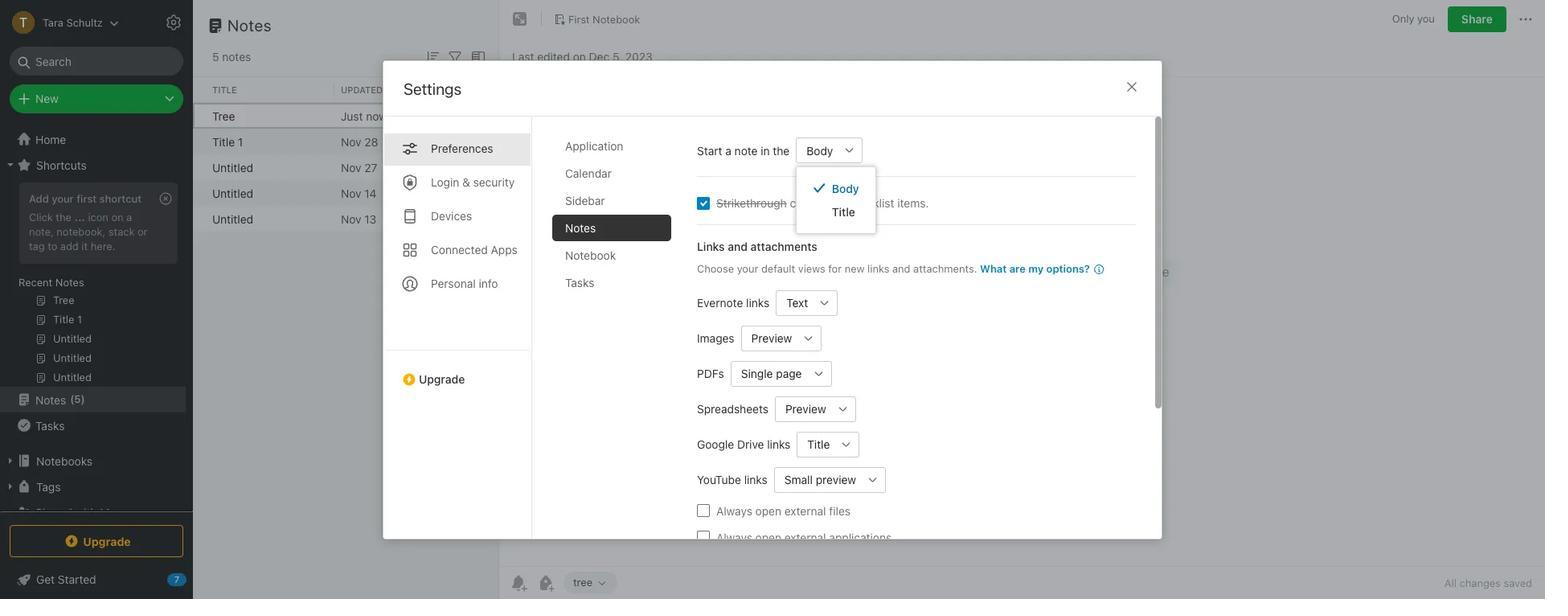Task type: vqa. For each thing, say whether or not it's contained in the screenshot.


Task type: describe. For each thing, give the bounding box(es) containing it.
27 for 27
[[437, 160, 450, 174]]

1 vertical spatial 1
[[238, 135, 243, 148]]

views
[[798, 262, 826, 275]]

preview
[[816, 473, 857, 486]]

0 vertical spatial upgrade
[[419, 372, 465, 386]]

tree containing home
[[0, 126, 193, 561]]

notebook,
[[57, 225, 106, 238]]

or
[[138, 225, 148, 238]]

expand note image
[[511, 10, 530, 29]]

calendar tab
[[553, 160, 672, 186]]

&
[[463, 175, 470, 189]]

security
[[473, 175, 515, 189]]

Choose default view option for Google Drive links field
[[797, 431, 860, 457]]

1 min ago
[[413, 109, 463, 123]]

single page
[[741, 366, 802, 380]]

notebook for now
[[512, 109, 562, 123]]

tree button
[[564, 572, 618, 594]]

2 14 from the left
[[437, 186, 449, 200]]

application tab
[[553, 132, 672, 159]]

title button
[[797, 431, 834, 457]]

notebook inside button
[[593, 13, 640, 25]]

first for nov 13
[[486, 212, 509, 226]]

note,
[[29, 225, 54, 238]]

shortcuts button
[[0, 152, 186, 178]]

last edited on dec 5, 2023
[[512, 49, 653, 63]]

note
[[735, 143, 758, 157]]

items.
[[898, 196, 929, 210]]

attachments
[[751, 239, 818, 253]]

on inside the note window element
[[573, 49, 586, 63]]

add
[[29, 192, 49, 205]]

1 horizontal spatial 1
[[413, 109, 419, 123]]

it
[[82, 240, 88, 252]]

first for nov 27
[[486, 160, 509, 174]]

nov 27 for 28
[[413, 135, 450, 148]]

5 notes
[[212, 50, 251, 64]]

my
[[1029, 262, 1044, 275]]

icon on a note, notebook, stack or tag to add it here.
[[29, 211, 148, 252]]

share button
[[1448, 6, 1507, 32]]

choose your default views for new links and attachments.
[[697, 262, 978, 275]]

choose
[[697, 262, 734, 275]]

small preview
[[785, 473, 857, 486]]

devices
[[431, 209, 472, 222]]

with
[[75, 506, 97, 519]]

here.
[[91, 240, 115, 252]]

notebook for 27
[[512, 160, 562, 174]]

only you
[[1393, 12, 1436, 25]]

external for files
[[785, 503, 826, 517]]

created
[[413, 84, 454, 95]]

body link
[[797, 177, 876, 200]]

completed
[[790, 196, 845, 210]]

notes ( 5 )
[[35, 393, 85, 407]]

1 nov 13 from the left
[[341, 212, 377, 226]]

small
[[785, 473, 813, 486]]

spreadsheets
[[697, 402, 769, 415]]

always for always open external applications
[[717, 530, 753, 544]]

click
[[29, 211, 53, 224]]

shared
[[35, 506, 72, 519]]

title inside "dropdown list" menu
[[833, 205, 856, 218]]

notebook tab
[[553, 242, 672, 268]]

dec
[[589, 49, 610, 63]]

body button
[[796, 137, 838, 163]]

shared with me
[[35, 506, 116, 519]]

notebook for 14
[[512, 186, 562, 200]]

login
[[431, 175, 459, 189]]

shortcuts
[[36, 158, 87, 172]]

first notebook for nov 14
[[486, 186, 562, 200]]

me
[[100, 506, 116, 519]]

first
[[77, 192, 97, 205]]

strikethrough
[[717, 196, 787, 210]]

login & security
[[431, 175, 515, 189]]

start
[[697, 143, 723, 157]]

Always open external files checkbox
[[697, 504, 710, 517]]

always open external applications
[[717, 530, 892, 544]]

connected apps
[[431, 242, 518, 256]]

title inside button
[[808, 437, 830, 451]]

1 horizontal spatial and
[[893, 262, 911, 275]]

5 inside notes ( 5 )
[[74, 393, 81, 406]]

notebook for 13
[[512, 212, 562, 226]]

home link
[[0, 126, 193, 152]]

close image
[[1123, 77, 1142, 96]]

Search text field
[[21, 47, 172, 76]]

attachments.
[[914, 262, 978, 275]]

title up tree
[[212, 84, 237, 95]]

text
[[787, 296, 809, 309]]

1 horizontal spatial settings
[[404, 79, 462, 98]]

your for default
[[737, 262, 759, 275]]

application
[[565, 139, 624, 152]]

(
[[70, 393, 74, 406]]

home
[[35, 132, 66, 146]]

2 13 from the left
[[437, 212, 449, 226]]

nov 27 down nov 28
[[341, 160, 378, 174]]

add your first shortcut
[[29, 192, 142, 205]]

new button
[[10, 84, 183, 113]]

new
[[35, 92, 59, 105]]

for
[[829, 262, 842, 275]]

first notebook for nov 27
[[486, 160, 562, 174]]

small preview button
[[774, 466, 861, 492]]

drive
[[737, 437, 764, 451]]

sidebar tab
[[553, 187, 672, 214]]

in
[[761, 143, 770, 157]]

text button
[[776, 290, 813, 315]]

Start a new note in the body or title. field
[[796, 137, 863, 163]]

recent notes
[[18, 276, 84, 289]]

first for just now
[[486, 109, 509, 123]]

external for applications
[[785, 530, 826, 544]]

title down tree
[[212, 135, 235, 148]]

always open external files
[[717, 503, 851, 517]]

preview for images
[[752, 331, 792, 345]]

Choose default view option for Evernote links field
[[776, 290, 838, 315]]

1 14 from the left
[[365, 186, 377, 200]]

links right new
[[868, 262, 890, 275]]

on inside icon on a note, notebook, stack or tag to add it here.
[[111, 211, 124, 224]]

apps
[[491, 242, 518, 256]]

2 nov 14 from the left
[[413, 186, 449, 200]]

info
[[479, 276, 498, 290]]

updated
[[341, 84, 383, 95]]

tasks inside tasks tab
[[565, 275, 595, 289]]

shared with me link
[[0, 499, 186, 525]]

notes
[[222, 50, 251, 64]]

0 vertical spatial a
[[726, 143, 732, 157]]

note window element
[[499, 0, 1546, 599]]



Task type: locate. For each thing, give the bounding box(es) containing it.
nov 27 for 27
[[413, 160, 450, 174]]

5 inside 'note list' element
[[212, 50, 219, 64]]

settings inside tooltip
[[203, 15, 244, 28]]

1 untitled from the top
[[212, 160, 253, 174]]

1 vertical spatial always
[[717, 530, 753, 544]]

13 down 28
[[365, 212, 377, 226]]

2 nov 13 from the left
[[413, 212, 449, 226]]

single
[[741, 366, 773, 380]]

the inside group
[[56, 211, 72, 224]]

1 horizontal spatial nov 13
[[413, 212, 449, 226]]

expand tags image
[[4, 480, 17, 493]]

1 vertical spatial preview
[[786, 402, 827, 415]]

ago
[[443, 109, 463, 123]]

1 horizontal spatial tasks
[[565, 275, 595, 289]]

tasks button
[[0, 413, 186, 438]]

Select38548 checkbox
[[697, 196, 710, 209]]

just now
[[341, 109, 388, 123]]

1 vertical spatial external
[[785, 530, 826, 544]]

tree
[[0, 126, 193, 561]]

all changes saved
[[1445, 577, 1533, 590]]

1 horizontal spatial nov 14
[[413, 186, 449, 200]]

and right links
[[728, 239, 748, 253]]

personal info
[[431, 276, 498, 290]]

saved
[[1504, 577, 1533, 590]]

0 vertical spatial your
[[52, 192, 74, 205]]

edited
[[537, 49, 570, 63]]

checklist
[[848, 196, 895, 210]]

0 vertical spatial upgrade button
[[384, 349, 532, 392]]

13 up connected
[[437, 212, 449, 226]]

1 external from the top
[[785, 503, 826, 517]]

notes inside 'note list' element
[[228, 16, 272, 35]]

tab list containing preferences
[[384, 116, 532, 538]]

links down drive
[[745, 473, 768, 486]]

notebook up security
[[512, 160, 562, 174]]

27 for 28
[[437, 135, 450, 148]]

notes tab
[[553, 214, 672, 241]]

5 left notes
[[212, 50, 219, 64]]

3 untitled from the top
[[212, 212, 253, 226]]

0 horizontal spatial 13
[[365, 212, 377, 226]]

1 horizontal spatial 14
[[437, 186, 449, 200]]

first notebook button
[[549, 8, 646, 31]]

1 row group from the top
[[193, 77, 849, 103]]

are
[[1010, 262, 1026, 275]]

notes left (
[[35, 393, 66, 407]]

title down body 'link'
[[833, 205, 856, 218]]

0 vertical spatial on
[[573, 49, 586, 63]]

tab list containing application
[[553, 132, 684, 538]]

notes inside tab
[[565, 221, 596, 234]]

1
[[413, 109, 419, 123], [238, 135, 243, 148]]

2 row group from the top
[[193, 103, 769, 232]]

2 vertical spatial untitled
[[212, 212, 253, 226]]

first
[[569, 13, 590, 25], [486, 109, 509, 123], [486, 135, 509, 148], [486, 160, 509, 174], [486, 186, 509, 200], [486, 212, 509, 226]]

1 horizontal spatial a
[[726, 143, 732, 157]]

1 vertical spatial preview button
[[775, 396, 831, 421]]

personal
[[431, 276, 476, 290]]

notes right recent
[[55, 276, 84, 289]]

first notebook inside button
[[569, 13, 640, 25]]

body up body 'link'
[[807, 143, 834, 157]]

your up "click the ..."
[[52, 192, 74, 205]]

external down always open external files in the bottom of the page
[[785, 530, 826, 544]]

1 vertical spatial the
[[56, 211, 72, 224]]

group containing add your first shortcut
[[0, 178, 186, 393]]

0 horizontal spatial upgrade button
[[10, 525, 183, 557]]

notebook for 28
[[512, 135, 562, 148]]

tree
[[573, 576, 593, 589]]

notebook inside "tab"
[[565, 248, 616, 262]]

1 horizontal spatial upgrade
[[419, 372, 465, 386]]

1 13 from the left
[[365, 212, 377, 226]]

nov 27 up login
[[413, 160, 450, 174]]

0 vertical spatial body
[[807, 143, 834, 157]]

1 horizontal spatial the
[[773, 143, 790, 157]]

14 down 28
[[365, 186, 377, 200]]

what
[[981, 262, 1007, 275]]

default
[[762, 262, 796, 275]]

nov 13 down nov 28
[[341, 212, 377, 226]]

single page button
[[731, 360, 806, 386]]

add tag image
[[536, 573, 556, 593]]

files
[[830, 503, 851, 517]]

strikethrough completed checklist items.
[[717, 196, 929, 210]]

nov 14
[[341, 186, 377, 200], [413, 186, 449, 200]]

first notebook
[[569, 13, 640, 25], [486, 109, 562, 123], [486, 135, 562, 148], [486, 160, 562, 174], [486, 186, 562, 200], [486, 212, 562, 226]]

1 horizontal spatial tab list
[[553, 132, 684, 538]]

what are my options?
[[981, 262, 1091, 275]]

add
[[60, 240, 79, 252]]

open down always open external files in the bottom of the page
[[756, 530, 782, 544]]

first inside button
[[569, 13, 590, 25]]

1 vertical spatial upgrade button
[[10, 525, 183, 557]]

28
[[365, 135, 378, 148]]

preview up single page
[[752, 331, 792, 345]]

0 horizontal spatial 5
[[74, 393, 81, 406]]

0 vertical spatial untitled
[[212, 160, 253, 174]]

notebook left sidebar
[[512, 186, 562, 200]]

always right always open external applications option
[[717, 530, 753, 544]]

notes
[[228, 16, 272, 35], [565, 221, 596, 234], [55, 276, 84, 289], [35, 393, 66, 407]]

nov 14 up devices on the top left
[[413, 186, 449, 200]]

the
[[773, 143, 790, 157], [56, 211, 72, 224]]

untitled for nov 13
[[212, 212, 253, 226]]

...
[[74, 211, 85, 224]]

preview button up single page button
[[741, 325, 797, 351]]

row group
[[193, 77, 849, 103], [193, 103, 769, 232]]

preview up title button
[[786, 402, 827, 415]]

options?
[[1047, 262, 1091, 275]]

notebooks link
[[0, 448, 186, 474]]

0 vertical spatial tasks
[[565, 275, 595, 289]]

nov 14 down nov 28
[[341, 186, 377, 200]]

connected
[[431, 242, 488, 256]]

tab list for start a note in the
[[553, 132, 684, 538]]

notes down sidebar
[[565, 221, 596, 234]]

shortcut
[[99, 192, 142, 205]]

tab list
[[384, 116, 532, 538], [553, 132, 684, 538]]

expand notebooks image
[[4, 454, 17, 467]]

1 vertical spatial a
[[126, 211, 132, 224]]

0 vertical spatial external
[[785, 503, 826, 517]]

2 always from the top
[[717, 530, 753, 544]]

on up stack at the top of the page
[[111, 211, 124, 224]]

settings tooltip
[[179, 6, 257, 38]]

first for nov 28
[[486, 135, 509, 148]]

0 horizontal spatial 1
[[238, 135, 243, 148]]

a up stack at the top of the page
[[126, 211, 132, 224]]

body up title link
[[833, 181, 860, 195]]

always
[[717, 503, 753, 517], [717, 530, 753, 544]]

tags button
[[0, 474, 186, 499]]

14
[[365, 186, 377, 200], [437, 186, 449, 200]]

body inside 'link'
[[833, 181, 860, 195]]

your for first
[[52, 192, 74, 205]]

preview button up title button
[[775, 396, 831, 421]]

2 open from the top
[[756, 530, 782, 544]]

1 nov 14 from the left
[[341, 186, 377, 200]]

0 vertical spatial 1
[[413, 109, 419, 123]]

1 vertical spatial tasks
[[35, 419, 65, 432]]

external
[[785, 503, 826, 517], [785, 530, 826, 544]]

preview button for spreadsheets
[[775, 396, 831, 421]]

a left note
[[726, 143, 732, 157]]

notebook up 5,
[[593, 13, 640, 25]]

1 vertical spatial your
[[737, 262, 759, 275]]

27 down 1 min ago
[[437, 135, 450, 148]]

tab list for application
[[384, 116, 532, 538]]

0 vertical spatial always
[[717, 503, 753, 517]]

tags
[[36, 480, 61, 493]]

preferences
[[431, 141, 493, 155]]

tasks inside tasks button
[[35, 419, 65, 432]]

row group inside 'note list' element
[[193, 103, 769, 232]]

first notebook for just now
[[486, 109, 562, 123]]

1 horizontal spatial on
[[573, 49, 586, 63]]

1 vertical spatial 5
[[74, 393, 81, 406]]

untitled for nov 27
[[212, 160, 253, 174]]

share
[[1462, 12, 1494, 26]]

5,
[[613, 49, 623, 63]]

notebook left application
[[512, 135, 562, 148]]

row group containing title
[[193, 77, 849, 103]]

0 vertical spatial and
[[728, 239, 748, 253]]

0 horizontal spatial your
[[52, 192, 74, 205]]

dropdown list menu
[[797, 177, 876, 223]]

nov 27 down min
[[413, 135, 450, 148]]

)
[[81, 393, 85, 406]]

row group containing tree
[[193, 103, 769, 232]]

notebook up apps
[[512, 212, 562, 226]]

0 horizontal spatial a
[[126, 211, 132, 224]]

1 always from the top
[[717, 503, 753, 517]]

preview inside 'field'
[[752, 331, 792, 345]]

group
[[0, 178, 186, 393]]

calendar
[[565, 166, 612, 180]]

0 horizontal spatial tasks
[[35, 419, 65, 432]]

links left text button
[[746, 296, 770, 309]]

your inside group
[[52, 192, 74, 205]]

nov 13
[[341, 212, 377, 226], [413, 212, 449, 226]]

pdfs
[[697, 366, 725, 380]]

0 vertical spatial 5
[[212, 50, 219, 64]]

1 horizontal spatial 13
[[437, 212, 449, 226]]

untitled for nov 14
[[212, 186, 253, 200]]

preview for spreadsheets
[[786, 402, 827, 415]]

tree
[[212, 109, 235, 123]]

open up always open external applications
[[756, 503, 782, 517]]

evernote
[[697, 296, 743, 309]]

1 vertical spatial and
[[893, 262, 911, 275]]

5 up tasks button
[[74, 393, 81, 406]]

settings image
[[164, 13, 183, 32]]

new
[[845, 262, 865, 275]]

1 horizontal spatial upgrade button
[[384, 349, 532, 392]]

1 vertical spatial on
[[111, 211, 124, 224]]

2 untitled from the top
[[212, 186, 253, 200]]

applications
[[830, 530, 892, 544]]

your down 'links and attachments'
[[737, 262, 759, 275]]

1 vertical spatial untitled
[[212, 186, 253, 200]]

tasks down notes ( 5 )
[[35, 419, 65, 432]]

tasks
[[565, 275, 595, 289], [35, 419, 65, 432]]

Choose default view option for YouTube links field
[[774, 466, 886, 492]]

0 horizontal spatial settings
[[203, 15, 244, 28]]

0 horizontal spatial and
[[728, 239, 748, 253]]

external up always open external applications
[[785, 503, 826, 517]]

title up small preview button
[[808, 437, 830, 451]]

0 vertical spatial open
[[756, 503, 782, 517]]

1 open from the top
[[756, 503, 782, 517]]

Always open external applications checkbox
[[697, 530, 710, 543]]

Choose default view option for PDFs field
[[731, 360, 832, 386]]

the right in
[[773, 143, 790, 157]]

first notebook for nov 28
[[486, 135, 562, 148]]

title link
[[797, 200, 876, 223]]

notebook down last
[[512, 109, 562, 123]]

youtube links
[[697, 473, 768, 486]]

0 horizontal spatial tab list
[[384, 116, 532, 538]]

open for always open external applications
[[756, 530, 782, 544]]

tasks tab
[[553, 269, 672, 296]]

0 vertical spatial preview
[[752, 331, 792, 345]]

settings
[[203, 15, 244, 28], [404, 79, 462, 98]]

nov
[[341, 135, 362, 148], [413, 135, 434, 148], [341, 160, 362, 174], [413, 160, 434, 174], [341, 186, 362, 200], [413, 186, 434, 200], [341, 212, 362, 226], [413, 212, 434, 226]]

on
[[573, 49, 586, 63], [111, 211, 124, 224]]

1 vertical spatial upgrade
[[83, 534, 131, 548]]

preview inside field
[[786, 402, 827, 415]]

14 up devices on the top left
[[437, 186, 449, 200]]

notes inside notes ( 5 )
[[35, 393, 66, 407]]

0 vertical spatial preview button
[[741, 325, 797, 351]]

notebooks
[[36, 454, 93, 468]]

preview button for images
[[741, 325, 797, 351]]

1 vertical spatial open
[[756, 530, 782, 544]]

notebook
[[593, 13, 640, 25], [512, 109, 562, 123], [512, 135, 562, 148], [512, 160, 562, 174], [512, 186, 562, 200], [512, 212, 562, 226], [565, 248, 616, 262]]

Choose default view option for Spreadsheets field
[[775, 396, 856, 421]]

notes inside group
[[55, 276, 84, 289]]

title
[[212, 84, 237, 95], [212, 135, 235, 148], [833, 205, 856, 218], [808, 437, 830, 451]]

all
[[1445, 577, 1457, 590]]

first notebook for nov 13
[[486, 212, 562, 226]]

links right drive
[[767, 437, 791, 451]]

first for nov 14
[[486, 186, 509, 200]]

on left dec
[[573, 49, 586, 63]]

1 vertical spatial body
[[833, 181, 860, 195]]

to
[[48, 240, 57, 252]]

nov 13 down login
[[413, 212, 449, 226]]

1 horizontal spatial your
[[737, 262, 759, 275]]

0 horizontal spatial upgrade
[[83, 534, 131, 548]]

0 horizontal spatial nov 13
[[341, 212, 377, 226]]

click the ...
[[29, 211, 85, 224]]

the left "..."
[[56, 211, 72, 224]]

1 vertical spatial settings
[[404, 79, 462, 98]]

0 horizontal spatial on
[[111, 211, 124, 224]]

2 external from the top
[[785, 530, 826, 544]]

settings up 5 notes
[[203, 15, 244, 28]]

note list element
[[193, 0, 849, 599]]

notebook up tasks tab
[[565, 248, 616, 262]]

always for always open external files
[[717, 503, 753, 517]]

27 up login
[[437, 160, 450, 174]]

open for always open external files
[[756, 503, 782, 517]]

nov 28
[[341, 135, 378, 148]]

upgrade button inside tab list
[[384, 349, 532, 392]]

evernote links
[[697, 296, 770, 309]]

0 horizontal spatial the
[[56, 211, 72, 224]]

notes up notes
[[228, 16, 272, 35]]

always right always open external files checkbox
[[717, 503, 753, 517]]

last
[[512, 49, 534, 63]]

Note Editor text field
[[499, 77, 1546, 566]]

add a reminder image
[[509, 573, 528, 593]]

google drive links
[[697, 437, 791, 451]]

changes
[[1460, 577, 1502, 590]]

tasks down notebook "tab"
[[565, 275, 595, 289]]

Choose default view option for Images field
[[741, 325, 822, 351]]

0 vertical spatial settings
[[203, 15, 244, 28]]

images
[[697, 331, 735, 345]]

27 down 28
[[365, 160, 378, 174]]

None search field
[[21, 47, 172, 76]]

0 horizontal spatial 14
[[365, 186, 377, 200]]

recent
[[18, 276, 53, 289]]

1 horizontal spatial 5
[[212, 50, 219, 64]]

0 vertical spatial the
[[773, 143, 790, 157]]

page
[[776, 366, 802, 380]]

google
[[697, 437, 734, 451]]

tag
[[29, 240, 45, 252]]

a inside icon on a note, notebook, stack or tag to add it here.
[[126, 211, 132, 224]]

youtube
[[697, 473, 741, 486]]

and left the 'attachments.'
[[893, 262, 911, 275]]

0 horizontal spatial nov 14
[[341, 186, 377, 200]]

body inside button
[[807, 143, 834, 157]]

settings up min
[[404, 79, 462, 98]]



